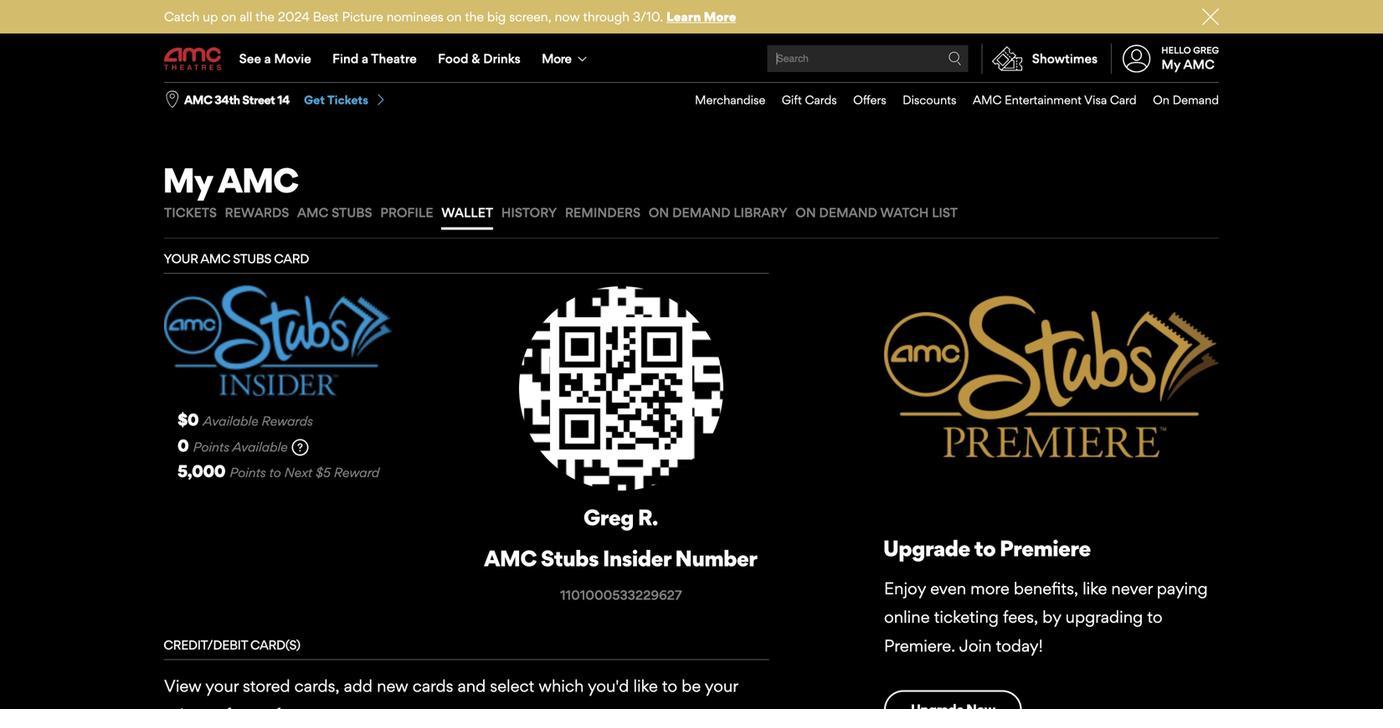 Task type: locate. For each thing, give the bounding box(es) containing it.
offers link
[[837, 83, 887, 117]]

points inside 0 points available
[[193, 439, 229, 455]]

hello
[[1162, 45, 1192, 56]]

0 horizontal spatial stubs
[[233, 251, 271, 266]]

1 horizontal spatial on
[[447, 9, 462, 24]]

my up tickets
[[163, 160, 213, 201]]

1 horizontal spatial your
[[705, 676, 738, 696]]

more down now
[[542, 51, 572, 66]]

cards
[[413, 676, 454, 696]]

hello greg my amc
[[1162, 45, 1220, 72]]

2 vertical spatial stubs
[[541, 545, 599, 572]]

1 vertical spatial card
[[274, 251, 309, 266]]

0 horizontal spatial on
[[221, 9, 236, 24]]

available
[[203, 413, 259, 429], [232, 439, 288, 455]]

like inside view your stored cards, add new cards and select which you'd like to be your primary form of payment.
[[634, 676, 658, 696]]

catch up on all the 2024 best picture nominees on the big screen, now through 3/10. learn more
[[164, 9, 737, 24]]

premiere.
[[885, 636, 956, 656]]

tickets
[[327, 93, 369, 107]]

amc stubs link
[[297, 205, 372, 231]]

amc inside hello greg my amc
[[1184, 57, 1215, 72]]

0 vertical spatial my
[[1162, 57, 1181, 72]]

0 horizontal spatial greg
[[584, 504, 634, 531]]

1 vertical spatial my
[[163, 160, 213, 201]]

1 horizontal spatial more
[[704, 9, 737, 24]]

stubs down the rewards link
[[233, 251, 271, 266]]

2 the from the left
[[465, 9, 484, 24]]

1 horizontal spatial like
[[1083, 579, 1108, 599]]

0 vertical spatial greg
[[1194, 45, 1220, 56]]

r.
[[638, 504, 658, 531]]

watch
[[881, 205, 929, 220]]

0 horizontal spatial more
[[542, 51, 572, 66]]

1 horizontal spatial points
[[230, 465, 266, 480]]

to left be
[[662, 676, 678, 696]]

amc
[[1184, 57, 1215, 72], [973, 93, 1002, 107], [184, 93, 212, 107], [218, 160, 298, 201], [297, 205, 329, 220], [200, 251, 230, 266], [484, 545, 537, 572]]

on right the library
[[796, 205, 816, 220]]

demand left watch
[[819, 205, 878, 220]]

library
[[734, 205, 788, 220]]

0 horizontal spatial like
[[634, 676, 658, 696]]

like inside enjoy even more benefits, like never paying online ticketing fees, by upgrading to premiere. join today!
[[1083, 579, 1108, 599]]

card down the rewards link
[[274, 251, 309, 266]]

nominees
[[387, 9, 444, 24]]

food & drinks
[[438, 51, 521, 66]]

0 vertical spatial like
[[1083, 579, 1108, 599]]

find
[[333, 51, 359, 66]]

on demand watch list link
[[796, 205, 958, 231]]

points for 0
[[193, 439, 229, 455]]

0 vertical spatial points
[[193, 439, 229, 455]]

card right visa on the top right of the page
[[1111, 93, 1137, 107]]

2 a from the left
[[362, 51, 369, 66]]

0 horizontal spatial the
[[256, 9, 275, 24]]

0 vertical spatial more
[[704, 9, 737, 24]]

2 horizontal spatial stubs
[[541, 545, 599, 572]]

cards
[[805, 93, 837, 107]]

on inside on demand link
[[1153, 93, 1170, 107]]

user profile image
[[1114, 45, 1161, 73]]

food & drinks link
[[428, 35, 531, 82]]

wallet
[[442, 205, 493, 220]]

available up 5,000 points to next $5 reward
[[232, 439, 288, 455]]

best
[[313, 9, 339, 24]]

fees,
[[1003, 607, 1039, 627]]

more right learn
[[704, 9, 737, 24]]

on right nominees
[[447, 9, 462, 24]]

0 vertical spatial stubs
[[332, 205, 372, 220]]

available inside 0 points available
[[232, 439, 288, 455]]

discounts link
[[887, 83, 957, 117]]

points down 0 points available
[[230, 465, 266, 480]]

credit/debit card(s)
[[164, 637, 300, 653]]

to inside enjoy even more benefits, like never paying online ticketing fees, by upgrading to premiere. join today!
[[1148, 607, 1163, 627]]

0 horizontal spatial card
[[274, 251, 309, 266]]

up
[[203, 9, 218, 24]]

reminders link
[[565, 205, 641, 231]]

stubs up '1101000533229627'
[[541, 545, 599, 572]]

2 horizontal spatial demand
[[1173, 93, 1220, 107]]

stubs
[[332, 205, 372, 220], [233, 251, 271, 266], [541, 545, 599, 572]]

list
[[932, 205, 958, 220]]

learn more link
[[667, 9, 737, 24]]

amc entertainment visa card link
[[957, 83, 1137, 117]]

3/10.
[[633, 9, 663, 24]]

&
[[472, 51, 480, 66]]

0 horizontal spatial on
[[649, 205, 669, 220]]

food
[[438, 51, 469, 66]]

1 on from the left
[[221, 9, 236, 24]]

menu
[[164, 35, 1220, 82], [679, 83, 1220, 117]]

0 horizontal spatial points
[[193, 439, 229, 455]]

1 vertical spatial available
[[232, 439, 288, 455]]

view your stored cards, add new cards and select which you'd like to be your primary form of payment.
[[164, 676, 738, 709]]

amc stubs insider number
[[484, 545, 758, 572]]

amc 34th street 14 button
[[184, 92, 290, 108]]

5,000 points to next $5 reward
[[178, 461, 380, 482]]

on left all
[[221, 9, 236, 24]]

of
[[265, 705, 280, 709]]

1 vertical spatial greg
[[584, 504, 634, 531]]

card
[[1111, 93, 1137, 107], [274, 251, 309, 266]]

your right be
[[705, 676, 738, 696]]

1 horizontal spatial the
[[465, 9, 484, 24]]

more
[[704, 9, 737, 24], [542, 51, 572, 66]]

1 the from the left
[[256, 9, 275, 24]]

card for your amc stubs card
[[274, 251, 309, 266]]

to left next
[[269, 465, 281, 480]]

visa
[[1085, 93, 1108, 107]]

entertainment
[[1005, 93, 1082, 107]]

on down go to my account page element
[[1153, 93, 1170, 107]]

on right reminders
[[649, 205, 669, 220]]

greg right hello
[[1194, 45, 1220, 56]]

a
[[264, 51, 271, 66], [362, 51, 369, 66]]

my amc tickets rewards amc stubs profile wallet history reminders on demand library on demand watch list
[[163, 160, 958, 220]]

more inside button
[[542, 51, 572, 66]]

movie
[[274, 51, 311, 66]]

more
[[971, 579, 1010, 599]]

demand down hello greg my amc
[[1173, 93, 1220, 107]]

greg inside hello greg my amc
[[1194, 45, 1220, 56]]

picture
[[342, 9, 383, 24]]

2024
[[278, 9, 310, 24]]

points inside 5,000 points to next $5 reward
[[230, 465, 266, 480]]

amc 34th street 14
[[184, 93, 290, 107]]

0 horizontal spatial a
[[264, 51, 271, 66]]

see
[[239, 51, 261, 66]]

to down the never
[[1148, 607, 1163, 627]]

my down hello
[[1162, 57, 1181, 72]]

on
[[1153, 93, 1170, 107], [649, 205, 669, 220], [796, 205, 816, 220]]

0 vertical spatial menu
[[164, 35, 1220, 82]]

0 vertical spatial card
[[1111, 93, 1137, 107]]

ticketing
[[934, 607, 999, 627]]

available up 0 points available
[[203, 413, 259, 429]]

0 horizontal spatial your
[[205, 676, 239, 696]]

1 horizontal spatial stubs
[[332, 205, 372, 220]]

stubs left profile on the top left
[[332, 205, 372, 220]]

you'd
[[588, 676, 629, 696]]

which
[[539, 676, 584, 696]]

1 horizontal spatial card
[[1111, 93, 1137, 107]]

menu down learn
[[164, 35, 1220, 82]]

like up upgrading
[[1083, 579, 1108, 599]]

greg
[[1194, 45, 1220, 56], [584, 504, 634, 531]]

on
[[221, 9, 236, 24], [447, 9, 462, 24]]

gift
[[782, 93, 802, 107]]

2 horizontal spatial on
[[1153, 93, 1170, 107]]

insider
[[603, 545, 671, 572]]

1 vertical spatial menu
[[679, 83, 1220, 117]]

drinks
[[483, 51, 521, 66]]

to
[[269, 465, 281, 480], [975, 535, 996, 562], [1148, 607, 1163, 627], [662, 676, 678, 696]]

profile link
[[381, 205, 433, 231]]

1 horizontal spatial my
[[1162, 57, 1181, 72]]

get
[[304, 93, 325, 107]]

1 vertical spatial like
[[634, 676, 658, 696]]

menu down submit search icon
[[679, 83, 1220, 117]]

your up 'form'
[[205, 676, 239, 696]]

by
[[1043, 607, 1062, 627]]

upgrade to premiere
[[884, 535, 1091, 562]]

amc logo image
[[164, 47, 223, 70], [164, 47, 223, 70]]

profile
[[381, 205, 433, 220]]

1 vertical spatial more
[[542, 51, 572, 66]]

points up 5,000
[[193, 439, 229, 455]]

1 horizontal spatial greg
[[1194, 45, 1220, 56]]

go to my account page element
[[1112, 35, 1220, 82]]

0 vertical spatial available
[[203, 413, 259, 429]]

1 horizontal spatial a
[[362, 51, 369, 66]]

select
[[490, 676, 535, 696]]

offers
[[854, 93, 887, 107]]

greg left r.
[[584, 504, 634, 531]]

0 horizontal spatial my
[[163, 160, 213, 201]]

demand left the library
[[673, 205, 731, 220]]

theatre
[[371, 51, 417, 66]]

payment.
[[285, 705, 355, 709]]

my
[[1162, 57, 1181, 72], [163, 160, 213, 201]]

showtimes
[[1033, 51, 1098, 66]]

1 horizontal spatial demand
[[819, 205, 878, 220]]

1 a from the left
[[264, 51, 271, 66]]

a right find
[[362, 51, 369, 66]]

1 vertical spatial points
[[230, 465, 266, 480]]

1 your from the left
[[205, 676, 239, 696]]

amc inside button
[[184, 93, 212, 107]]

like right 'you'd'
[[634, 676, 658, 696]]

the left big
[[465, 9, 484, 24]]

a right see
[[264, 51, 271, 66]]

the right all
[[256, 9, 275, 24]]

enjoy even more benefits, like never paying online ticketing fees, by upgrading to premiere. join today!
[[885, 579, 1208, 656]]



Task type: vqa. For each thing, say whether or not it's contained in the screenshot.
'$0 Available Rewards'
yes



Task type: describe. For each thing, give the bounding box(es) containing it.
credit/debit
[[164, 637, 248, 653]]

to inside 5,000 points to next $5 reward
[[269, 465, 281, 480]]

points for 5,000
[[230, 465, 266, 480]]

number
[[675, 545, 758, 572]]

see a movie link
[[229, 35, 322, 82]]

1 horizontal spatial on
[[796, 205, 816, 220]]

big
[[487, 9, 506, 24]]

find a theatre link
[[322, 35, 428, 82]]

2 your from the left
[[705, 676, 738, 696]]

showtimes image
[[983, 44, 1033, 74]]

5,000
[[178, 461, 225, 482]]

next
[[285, 465, 312, 480]]

stubs inside my amc tickets rewards amc stubs profile wallet history reminders on demand library on demand watch list
[[332, 205, 372, 220]]

premiere
[[1000, 535, 1091, 562]]

enjoy
[[885, 579, 927, 599]]

my inside my amc tickets rewards amc stubs profile wallet history reminders on demand library on demand watch list
[[163, 160, 213, 201]]

find a theatre
[[333, 51, 417, 66]]

to up more
[[975, 535, 996, 562]]

never
[[1112, 579, 1153, 599]]

more button
[[531, 35, 602, 82]]

be
[[682, 676, 701, 696]]

card(s)
[[250, 637, 300, 653]]

search the AMC website text field
[[775, 52, 949, 65]]

today!
[[996, 636, 1043, 656]]

on demand
[[1153, 93, 1220, 107]]

reward
[[334, 465, 380, 480]]

history
[[501, 205, 557, 220]]

upgrading
[[1066, 607, 1144, 627]]

a for movie
[[264, 51, 271, 66]]

34th
[[215, 93, 240, 107]]

rewards
[[262, 413, 313, 429]]

a m c stubs insider image
[[164, 285, 392, 396]]

learn
[[667, 9, 701, 24]]

through
[[583, 9, 630, 24]]

menu containing merchandise
[[679, 83, 1220, 117]]

1101000533229627
[[561, 588, 682, 603]]

gift cards link
[[766, 83, 837, 117]]

amc entertainment visa card
[[973, 93, 1137, 107]]

now
[[555, 9, 580, 24]]

and
[[458, 676, 486, 696]]

a for theatre
[[362, 51, 369, 66]]

history link
[[501, 205, 557, 231]]

gift cards
[[782, 93, 837, 107]]

card for amc entertainment visa card
[[1111, 93, 1137, 107]]

available inside $0 available rewards
[[203, 413, 259, 429]]

discounts
[[903, 93, 957, 107]]

on demand library link
[[649, 205, 788, 231]]

catch
[[164, 9, 200, 24]]

reminders
[[565, 205, 641, 220]]

$5
[[316, 465, 331, 480]]

primary
[[164, 705, 222, 709]]

online
[[885, 607, 930, 627]]

get tickets link
[[304, 92, 387, 108]]

add
[[344, 676, 373, 696]]

showtimes link
[[982, 44, 1098, 74]]

menu containing more
[[164, 35, 1220, 82]]

view
[[164, 676, 202, 696]]

cookie consent banner dialog
[[0, 664, 1384, 709]]

submit search icon image
[[949, 52, 962, 65]]

join
[[960, 636, 992, 656]]

tickets link
[[164, 205, 217, 231]]

rewards
[[225, 205, 289, 220]]

upgrade
[[884, 535, 971, 562]]

tickets
[[164, 205, 217, 220]]

screen,
[[509, 9, 552, 24]]

1 vertical spatial stubs
[[233, 251, 271, 266]]

see a movie
[[239, 51, 311, 66]]

new
[[377, 676, 409, 696]]

to inside view your stored cards, add new cards and select which you'd like to be your primary form of payment.
[[662, 676, 678, 696]]

$0 available rewards
[[178, 410, 313, 430]]

get tickets
[[304, 93, 369, 107]]

benefits,
[[1014, 579, 1079, 599]]

rewards link
[[225, 205, 289, 231]]

greg r.
[[584, 504, 658, 531]]

stored
[[243, 676, 290, 696]]

street
[[242, 93, 275, 107]]

even
[[931, 579, 967, 599]]

merchandise
[[695, 93, 766, 107]]

upgrade to premiere image
[[885, 251, 1220, 502]]

0 points available
[[178, 436, 288, 456]]

0
[[178, 436, 189, 456]]

my inside hello greg my amc
[[1162, 57, 1181, 72]]

0 horizontal spatial demand
[[673, 205, 731, 220]]

2 on from the left
[[447, 9, 462, 24]]

greg's qr code image
[[550, 317, 693, 460]]

form
[[226, 705, 261, 709]]

wallet link
[[442, 205, 493, 231]]

your amc stubs card
[[164, 251, 309, 266]]



